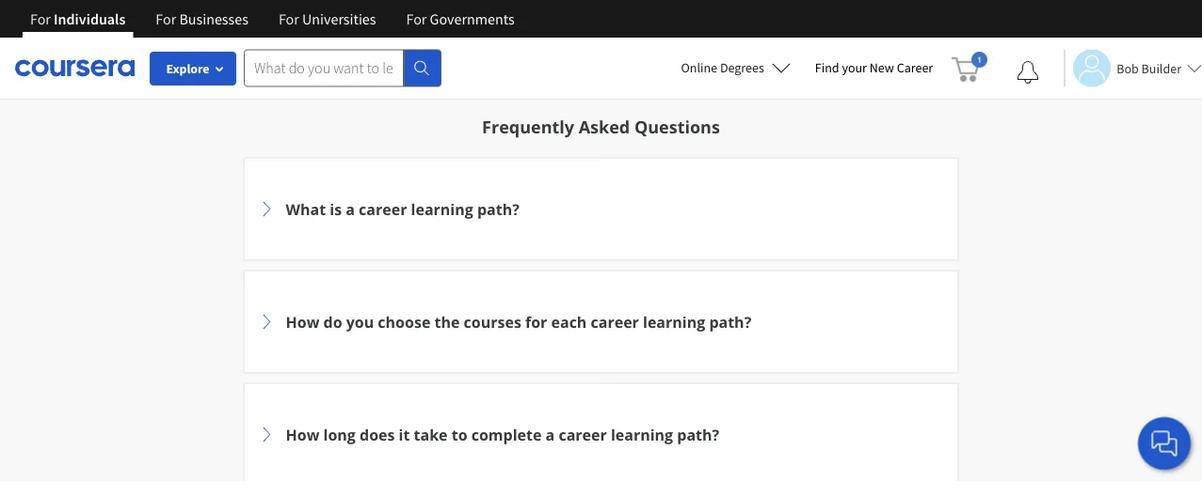 Task type: locate. For each thing, give the bounding box(es) containing it.
how left "do"
[[286, 312, 319, 332]]

2 vertical spatial career
[[559, 425, 607, 445]]

chevron right image inside what is a career learning path? dropdown button
[[256, 198, 278, 221]]

2 vertical spatial path?
[[677, 425, 719, 445]]

bob builder
[[1117, 60, 1181, 77]]

coursera image
[[15, 53, 135, 83]]

career right complete
[[559, 425, 607, 445]]

universities
[[302, 9, 376, 28]]

for
[[30, 9, 51, 28], [156, 9, 176, 28], [279, 9, 299, 28], [406, 9, 427, 28]]

chevron right image left long
[[256, 424, 278, 447]]

individuals
[[54, 9, 125, 28]]

shopping cart: 1 item image
[[952, 52, 988, 82]]

a right is
[[346, 199, 355, 219]]

None search field
[[244, 49, 441, 87]]

online degrees button
[[666, 47, 806, 88]]

chevron right image left what
[[256, 198, 278, 221]]

a
[[346, 199, 355, 219], [546, 425, 555, 445]]

bob builder button
[[1064, 49, 1202, 87]]

1 vertical spatial learning
[[643, 312, 705, 332]]

1 vertical spatial how
[[286, 425, 319, 445]]

2 chevron right image from the top
[[256, 424, 278, 447]]

0 vertical spatial career
[[359, 199, 407, 219]]

what is a career learning path?
[[286, 199, 519, 219]]

chevron right image for how
[[256, 424, 278, 447]]

learning inside how do you choose the courses for each career learning path? dropdown button
[[643, 312, 705, 332]]

career right 'each'
[[591, 312, 639, 332]]

you
[[346, 312, 374, 332]]

career right is
[[359, 199, 407, 219]]

1 vertical spatial path?
[[709, 312, 751, 332]]

for for governments
[[406, 9, 427, 28]]

4 for from the left
[[406, 9, 427, 28]]

how left long
[[286, 425, 319, 445]]

chevron right image inside the how long does it take to complete a career learning path? dropdown button
[[256, 424, 278, 447]]

path? inside what is a career learning path? dropdown button
[[477, 199, 519, 219]]

1 vertical spatial career
[[591, 312, 639, 332]]

1 how from the top
[[286, 312, 319, 332]]

chevron right image
[[256, 311, 278, 334]]

0 vertical spatial learning
[[411, 199, 473, 219]]

2 how from the top
[[286, 425, 319, 445]]

1 for from the left
[[30, 9, 51, 28]]

does
[[360, 425, 395, 445]]

0 vertical spatial chevron right image
[[256, 198, 278, 221]]

what is a career learning path? button
[[256, 170, 946, 249]]

for
[[525, 312, 547, 332]]

path? inside the how long does it take to complete a career learning path? dropdown button
[[677, 425, 719, 445]]

find your new career
[[815, 59, 933, 76]]

2 vertical spatial learning
[[611, 425, 673, 445]]

What do you want to learn? text field
[[244, 49, 404, 87]]

0 vertical spatial how
[[286, 312, 319, 332]]

how
[[286, 312, 319, 332], [286, 425, 319, 445]]

for left governments
[[406, 9, 427, 28]]

for left universities
[[279, 9, 299, 28]]

0 horizontal spatial a
[[346, 199, 355, 219]]

how do you choose the courses for each career learning path? button
[[256, 283, 946, 362]]

2 for from the left
[[156, 9, 176, 28]]

is
[[330, 199, 342, 219]]

path?
[[477, 199, 519, 219], [709, 312, 751, 332], [677, 425, 719, 445]]

career
[[359, 199, 407, 219], [591, 312, 639, 332], [559, 425, 607, 445]]

how for how do you choose the courses for each career learning path?
[[286, 312, 319, 332]]

1 horizontal spatial a
[[546, 425, 555, 445]]

0 vertical spatial path?
[[477, 199, 519, 219]]

chevron right image
[[256, 198, 278, 221], [256, 424, 278, 447]]

1 vertical spatial chevron right image
[[256, 424, 278, 447]]

how inside the how long does it take to complete a career learning path? dropdown button
[[286, 425, 319, 445]]

for left 'businesses'
[[156, 9, 176, 28]]

0 vertical spatial a
[[346, 199, 355, 219]]

a right complete
[[546, 425, 555, 445]]

how long does it take to complete a career learning path?
[[286, 425, 719, 445]]

for left individuals
[[30, 9, 51, 28]]

how do you choose the courses for each career learning path?
[[286, 312, 751, 332]]

questions
[[634, 116, 720, 139]]

learning inside the how long does it take to complete a career learning path? dropdown button
[[611, 425, 673, 445]]

learning
[[411, 199, 473, 219], [643, 312, 705, 332], [611, 425, 673, 445]]

1 chevron right image from the top
[[256, 198, 278, 221]]

path? inside how do you choose the courses for each career learning path? dropdown button
[[709, 312, 751, 332]]

how inside how do you choose the courses for each career learning path? dropdown button
[[286, 312, 319, 332]]

find
[[815, 59, 839, 76]]

career
[[897, 59, 933, 76]]

3 for from the left
[[279, 9, 299, 28]]



Task type: describe. For each thing, give the bounding box(es) containing it.
do
[[323, 312, 342, 332]]

the
[[434, 312, 460, 332]]

take
[[414, 425, 448, 445]]

what
[[286, 199, 326, 219]]

path? for each
[[709, 312, 751, 332]]

new
[[870, 59, 894, 76]]

find your new career link
[[806, 56, 942, 80]]

for for individuals
[[30, 9, 51, 28]]

career for how do you choose the courses for each career learning path?
[[591, 312, 639, 332]]

for individuals
[[30, 9, 125, 28]]

your
[[842, 59, 867, 76]]

complete
[[471, 425, 542, 445]]

career for how long does it take to complete a career learning path?
[[559, 425, 607, 445]]

path? for a
[[677, 425, 719, 445]]

how long does it take to complete a career learning path? button
[[256, 396, 946, 475]]

frequently asked questions
[[482, 116, 720, 139]]

each
[[551, 312, 587, 332]]

for for businesses
[[156, 9, 176, 28]]

how for how long does it take to complete a career learning path?
[[286, 425, 319, 445]]

online
[[681, 59, 717, 76]]

businesses
[[179, 9, 248, 28]]

bob
[[1117, 60, 1139, 77]]

banner navigation
[[15, 0, 530, 38]]

learning inside what is a career learning path? dropdown button
[[411, 199, 473, 219]]

1 vertical spatial a
[[546, 425, 555, 445]]

for universities
[[279, 9, 376, 28]]

learning for complete
[[611, 425, 673, 445]]

show notifications image
[[1017, 61, 1039, 84]]

asked
[[579, 116, 630, 139]]

long
[[323, 425, 356, 445]]

choose
[[378, 312, 430, 332]]

it
[[399, 425, 410, 445]]

frequently
[[482, 116, 574, 139]]

explore button
[[150, 52, 236, 86]]

courses
[[464, 312, 521, 332]]

degrees
[[720, 59, 764, 76]]

for businesses
[[156, 9, 248, 28]]

chat with us image
[[1149, 429, 1179, 459]]

chevron right image for what
[[256, 198, 278, 221]]

for governments
[[406, 9, 515, 28]]

to
[[452, 425, 467, 445]]

explore
[[166, 60, 209, 77]]

online degrees
[[681, 59, 764, 76]]

for for universities
[[279, 9, 299, 28]]

governments
[[430, 9, 515, 28]]

builder
[[1141, 60, 1181, 77]]

learning for for
[[643, 312, 705, 332]]



Task type: vqa. For each thing, say whether or not it's contained in the screenshot.
and inside Skills group
no



